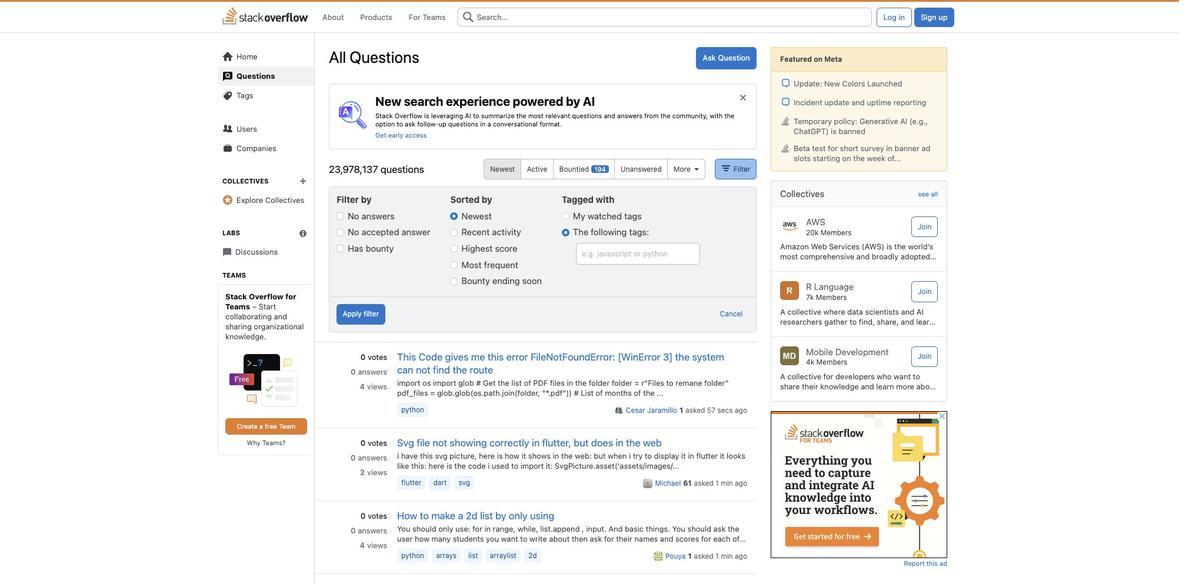 Task type: describe. For each thing, give the bounding box(es) containing it.
1 horizontal spatial svg
[[459, 479, 470, 487]]

0 horizontal spatial #
[[476, 379, 481, 388]]

to right try
[[645, 452, 652, 461]]

web:
[[575, 452, 592, 461]]

answers for this code gives me this error filenotfounderror: [winerror 3] the system can not find the route
[[358, 367, 387, 377]]

join button for r language
[[912, 282, 938, 302]]

uptime
[[867, 98, 892, 107]]

week
[[867, 153, 886, 163]]

the up 'glob.glob(os.path.join(folder,'
[[498, 379, 510, 388]]

to down the while,
[[520, 534, 528, 544]]

mobile
[[806, 346, 833, 357]]

svg
[[397, 437, 414, 449]]

dismiss image
[[739, 94, 747, 102]]

1 vertical spatial but
[[594, 452, 606, 461]]

1 horizontal spatial only
[[509, 510, 528, 522]]

ai right powered on the left top of page
[[583, 94, 595, 108]]

2 python from the top
[[401, 551, 424, 560]]

in inside "this code gives me this error filenotfounderror: [winerror 3] the system can not find the route import os import glob  # get the list of pdf files in the folder folder = r"files to remane folder" pdf_files = glob.glob(os.path.join(folder, "*.pdf"))  # list of months of the ..."
[[567, 379, 573, 388]]

teams inside stack overflow for teams
[[225, 302, 250, 311]]

0 horizontal spatial i
[[397, 452, 399, 461]]

sorted by
[[450, 194, 492, 205]]

is inside temporary policy: generative ai (e.g., chatgpt) is banned
[[831, 126, 837, 136]]

log in
[[884, 12, 905, 21]]

join for r language
[[918, 287, 932, 296]]

route
[[470, 364, 493, 376]]

dart link
[[429, 476, 451, 490]]

2 it from the left
[[681, 452, 686, 461]]

sidebar section
[[771, 47, 948, 584]]

in right 'display'
[[688, 452, 694, 461]]

1 vertical spatial 2d
[[529, 551, 537, 560]]

Recent activity radio
[[450, 229, 458, 236]]

0 vertical spatial newest
[[490, 165, 515, 174]]

the down picture,
[[455, 462, 466, 471]]

error
[[507, 351, 528, 363]]

in inside "beta test for short survey in banner ad slots starting on the week of..."
[[887, 143, 893, 153]]

this inside "this code gives me this error filenotfounderror: [winerror 3] the system can not find the route import os import glob  # get the list of pdf files in the folder folder = r"files to remane folder" pdf_files = glob.glob(os.path.join(folder, "*.pdf"))  # list of months of the ..."
[[488, 351, 504, 363]]

bounty ending soon
[[462, 276, 542, 286]]

looks
[[727, 452, 746, 461]]

to right used
[[511, 462, 519, 471]]

0 vertical spatial questions
[[572, 112, 602, 120]]

r inside 'r language 7k members'
[[806, 282, 812, 292]]

of right list
[[596, 389, 603, 398]]

all
[[931, 190, 938, 198]]

votes for this code gives me this error filenotfounderror: [winerror 3] the system can not find the route
[[368, 353, 387, 362]]

most frequent
[[462, 259, 518, 270]]

free
[[265, 422, 277, 430]]

2 should from the left
[[688, 524, 712, 534]]

answers for how to make a 2d list by only using
[[358, 526, 387, 536]]

recent activity
[[462, 227, 521, 237]]

ai down experience
[[465, 112, 471, 120]]

michael link
[[655, 479, 681, 488]]

votes for svg file not showing correctly in flutter, but does in the web
[[368, 438, 387, 448]]

stack inside new search experience powered by ai stack overflow is leveraging ai to summarize the most relevant questions and answers from the community, with the option to ask follow-up questions in a conversational format. get early access
[[376, 112, 393, 120]]

user
[[397, 534, 413, 544]]

0 horizontal spatial on
[[814, 55, 823, 64]]

filenotfounderror:
[[531, 351, 615, 363]]

is up used
[[497, 452, 503, 461]]

follow-
[[417, 120, 439, 128]]

about inside "how to make a 2d list by only using you should only use: for in range, while, list.append , input. and basic things. you should ask the user how many students you want to write about then ask for their names and scores for each of them ..."
[[549, 534, 570, 544]]

create a free team
[[237, 422, 296, 430]]

labs button
[[222, 229, 314, 238]]

tags
[[624, 211, 642, 221]]

find
[[433, 364, 450, 376]]

is down picture,
[[447, 462, 452, 471]]

the left web:
[[561, 452, 573, 461]]

0 horizontal spatial with
[[596, 194, 615, 205]]

23,978,137             questions
[[329, 163, 424, 175]]

banner
[[895, 143, 920, 153]]

their inside "how to make a 2d list by only using you should only use: for in range, while, list.append , input. and basic things. you should ask the user how many students you want to write about then ask for their names and scores for each of them ..."
[[616, 534, 633, 544]]

of left pdf
[[524, 379, 531, 388]]

min for how to make a 2d list by only using
[[721, 552, 733, 561]]

incident update and uptime reporting link
[[794, 98, 927, 107]]

michael's user avatar image
[[644, 479, 653, 489]]

dart
[[433, 479, 447, 487]]

knowledge.
[[225, 332, 266, 341]]

get early access link
[[376, 131, 427, 139]]

by right sorted
[[482, 194, 492, 205]]

0 vertical spatial asked
[[686, 406, 705, 415]]

report this ad button
[[904, 560, 948, 568]]

can
[[397, 364, 413, 376]]

temporary policy: generative ai (e.g., chatgpt) is banned link
[[794, 116, 928, 136]]

min for svg file not showing correctly in flutter, but does in the web
[[721, 479, 733, 488]]

0 left can at bottom left
[[351, 367, 356, 377]]

this inside button
[[927, 560, 938, 567]]

apply
[[343, 310, 362, 319]]

collectives inside sidebar "section"
[[780, 188, 825, 199]]

1 vertical spatial teams
[[222, 271, 246, 279]]

beta test for short survey in banner ad slots starting on the week of...
[[794, 143, 931, 163]]

to up get early access link
[[397, 120, 403, 128]]

collectives inside dropdown button
[[222, 177, 269, 185]]

of up 'cesar'
[[634, 389, 641, 398]]

then
[[572, 534, 588, 544]]

1 vertical spatial flutter
[[401, 479, 422, 487]]

about inside a collective where data scientists and ai researchers gather to find, share, and learn about r and other subtags like knitr and dplyr.
[[780, 327, 801, 336]]

other
[[825, 327, 844, 336]]

1 horizontal spatial ask
[[590, 534, 602, 544]]

join for mobile development
[[918, 352, 932, 361]]

members for language
[[816, 293, 847, 302]]

svg file not showing correctly in flutter, but does in the web link
[[397, 437, 662, 449]]

students
[[453, 534, 484, 544]]

to down experience
[[473, 112, 479, 120]]

ask
[[703, 53, 716, 63]]

range,
[[493, 524, 516, 534]]

get inside new search experience powered by ai stack overflow is leveraging ai to summarize the most relevant questions and answers from the community, with the option to ask follow-up questions in a conversational format. get early access
[[376, 131, 387, 139]]

views for this code gives me this error filenotfounderror: [winerror 3] the system can not find the route
[[367, 382, 387, 391]]

why teams?
[[247, 439, 286, 446]]

update: new colors launched
[[794, 79, 903, 88]]

active link
[[521, 159, 554, 180]]

tagged with
[[562, 194, 615, 205]]

questions inside "link"
[[237, 71, 275, 81]]

in up when
[[616, 437, 624, 449]]

discussions
[[235, 247, 278, 256]]

this
[[397, 351, 416, 363]]

companies link
[[218, 139, 314, 158]]

apply filter button
[[337, 304, 385, 325]]

Highest score radio
[[450, 245, 458, 253]]

answers up accepted
[[362, 211, 395, 221]]

for down and
[[604, 534, 614, 544]]

answers inside new search experience powered by ai stack overflow is leveraging ai to summarize the most relevant questions and answers from the community, with the option to ask follow-up questions in a conversational format. get early access
[[617, 112, 643, 120]]

1 horizontal spatial import
[[433, 379, 456, 388]]

"*.pdf"))
[[542, 389, 572, 398]]

the right from
[[661, 112, 671, 120]]

svgpicture.asset('assets/images/...
[[555, 462, 679, 471]]

about inside a collective for developers who want to share their knowledge and learn more about mobile development practices and platforms
[[917, 382, 937, 391]]

learn inside a collective for developers who want to share their knowledge and learn more about mobile development practices and platforms
[[877, 382, 894, 391]]

answers for svg file not showing correctly in flutter, but does in the web
[[358, 453, 387, 463]]

developers
[[836, 372, 875, 381]]

0 votes 0 answers 4 views for this code gives me this error filenotfounderror: [winerror 3] the system can not find the route
[[351, 353, 387, 391]]

,
[[582, 524, 584, 534]]

using
[[530, 510, 554, 522]]

have
[[401, 452, 418, 461]]

overflow inside stack overflow for teams
[[249, 292, 284, 301]]

how to make a 2d list by only using you should only use: for in range, while, list.append , input. and basic things. you should ask the user how many students you want to write about then ask for their names and scores for each of them ...
[[397, 510, 740, 554]]

the right community,
[[725, 112, 735, 120]]

does
[[591, 437, 613, 449]]

0 vertical spatial teams
[[423, 12, 446, 21]]

to right the how
[[420, 510, 429, 522]]

views for svg file not showing correctly in flutter, but does in the web
[[367, 468, 387, 477]]

2d inside "how to make a 2d list by only using you should only use: for in range, while, list.append , input. and basic things. you should ask the user how many students you want to write about then ask for their names and scores for each of them ..."
[[466, 510, 478, 522]]

meta stack overflow image for temporary policy: generative ai (e.g., chatgpt) is banned
[[781, 116, 790, 126]]

new inside new search experience powered by ai stack overflow is leveraging ai to summarize the most relevant questions and answers from the community, with the option to ask follow-up questions in a conversational format. get early access
[[376, 94, 401, 108]]

watched
[[588, 211, 622, 221]]

companies
[[237, 144, 276, 153]]

mobile development 4k members
[[806, 346, 889, 367]]

a for r
[[780, 307, 786, 316]]

r language 7k members
[[806, 282, 854, 302]]

a for mobile
[[780, 372, 786, 381]]

by inside new search experience powered by ai stack overflow is leveraging ai to summarize the most relevant questions and answers from the community, with the option to ask follow-up questions in a conversational format. get early access
[[566, 94, 580, 108]]

stack inside stack overflow for teams
[[225, 292, 247, 301]]

2 horizontal spatial ask
[[714, 524, 726, 534]]

menu bar containing log in
[[877, 2, 955, 32]]

the up conversational
[[517, 112, 527, 120]]

1 right 61
[[716, 479, 719, 488]]

overflow inside new search experience powered by ai stack overflow is leveraging ai to summarize the most relevant questions and answers from the community, with the option to ask follow-up questions in a conversational format. get early access
[[395, 112, 422, 120]]

Most frequent radio
[[450, 261, 458, 269]]

activity
[[492, 227, 521, 237]]

– start collaborating and sharing organizational knowledge.
[[225, 302, 304, 341]]

No answers checkbox
[[337, 213, 344, 220]]

the right 3]
[[675, 351, 690, 363]]

1 horizontal spatial i
[[488, 462, 490, 471]]

0 down 2
[[361, 511, 366, 521]]

in up shows
[[532, 437, 540, 449]]

access
[[405, 131, 427, 139]]

1 it from the left
[[522, 452, 526, 461]]

list
[[581, 389, 594, 398]]

0 vertical spatial up
[[939, 12, 948, 21]]

ask question link
[[696, 47, 757, 69]]

members inside aws 20k members
[[821, 228, 852, 237]]

2 horizontal spatial i
[[629, 452, 631, 461]]

platforms
[[780, 402, 814, 411]]

1 down each
[[716, 552, 719, 561]]

ask question
[[703, 53, 750, 63]]

on inside "beta test for short survey in banner ad slots starting on the week of..."
[[843, 153, 852, 163]]

in inside new search experience powered by ai stack overflow is leveraging ai to summarize the most relevant questions and answers from the community, with the option to ask follow-up questions in a conversational format. get early access
[[480, 120, 486, 128]]

jaramillo
[[647, 406, 677, 415]]

2 python link from the top
[[397, 549, 429, 563]]

ai inside temporary policy: generative ai (e.g., chatgpt) is banned
[[901, 116, 908, 126]]

like inside svg file not showing correctly in flutter, but does in the web i have this svg picture, here is how it shows in the web:  but when i try to display it in flutter it looks like this:  here is the code i used to import it: svgpicture.asset('assets/images/...
[[397, 462, 409, 471]]

conversational
[[493, 120, 538, 128]]

57
[[707, 406, 716, 415]]

join for aws
[[918, 222, 932, 231]]

1 right jaramillo
[[680, 406, 683, 415]]

and inside – start collaborating and sharing organizational knowledge.
[[274, 312, 287, 321]]

to inside a collective for developers who want to share their knowledge and learn more about mobile development practices and platforms
[[913, 372, 920, 381]]

for inside stack overflow for teams
[[285, 292, 296, 301]]

r"files
[[642, 379, 665, 388]]

new inside sidebar "section"
[[824, 79, 840, 88]]

ago for how to make a 2d list by only using
[[735, 552, 747, 561]]

search
[[404, 94, 443, 108]]

arrays link
[[432, 549, 461, 563]]

pouya
[[666, 552, 686, 561]]

cesar jaramillo link
[[626, 406, 677, 415]]

mobile development link
[[806, 346, 889, 357]]

for down how to make a 2d list by only using link
[[473, 524, 483, 534]]

0 horizontal spatial a
[[259, 422, 263, 430]]

shows
[[528, 452, 551, 461]]

development
[[836, 346, 889, 357]]

import inside svg file not showing correctly in flutter, but does in the web i have this svg picture, here is how it shows in the web:  but when i try to display it in flutter it looks like this:  here is the code i used to import it: svgpicture.asset('assets/images/...
[[521, 462, 544, 471]]

ai inside a collective where data scientists and ai researchers gather to find, share, and learn about r and other subtags like knitr and dplyr.
[[917, 307, 924, 316]]

2 vertical spatial questions
[[381, 163, 424, 175]]

ask inside new search experience powered by ai stack overflow is leveraging ai to summarize the most relevant questions and answers from the community, with the option to ask follow-up questions in a conversational format. get early access
[[405, 120, 416, 128]]

summarize
[[481, 112, 515, 120]]

format.
[[540, 120, 562, 128]]

the down gives
[[453, 364, 467, 376]]

list inside "how to make a 2d list by only using you should only use: for in range, while, list.append , input. and basic things. you should ask the user how many students you want to write about then ask for their names and scores for each of them ..."
[[480, 510, 493, 522]]

sign
[[921, 12, 937, 21]]

1 horizontal spatial here
[[479, 452, 495, 461]]

1 vertical spatial only
[[439, 524, 453, 534]]

0 horizontal spatial import
[[397, 379, 421, 388]]

with inside new search experience powered by ai stack overflow is leveraging ai to summarize the most relevant questions and answers from the community, with the option to ask follow-up questions in a conversational format. get early access
[[710, 112, 723, 120]]

1 python link from the top
[[397, 403, 429, 417]]

in down flutter, on the left of page
[[553, 452, 559, 461]]

to inside "this code gives me this error filenotfounderror: [winerror 3] the system can not find the route import os import glob  # get the list of pdf files in the folder folder = r"files to remane folder" pdf_files = glob.glob(os.path.join(folder, "*.pdf"))  # list of months of the ..."
[[667, 379, 674, 388]]

meta stack exchange image
[[781, 79, 790, 88]]

collective for r
[[788, 307, 822, 316]]

Has bounty checkbox
[[337, 245, 344, 253]]

learn inside a collective where data scientists and ai researchers gather to find, share, and learn about r and other subtags like knitr and dplyr.
[[917, 317, 934, 326]]

1 you from the left
[[397, 524, 411, 534]]

[winerror
[[618, 351, 661, 363]]

filter for filter
[[732, 165, 751, 174]]

pouya's user avatar image
[[654, 552, 663, 561]]

Search text field
[[458, 7, 872, 27]]

list inside "this code gives me this error filenotfounderror: [winerror 3] the system can not find the route import os import glob  # get the list of pdf files in the folder folder = r"files to remane folder" pdf_files = glob.glob(os.path.join(folder, "*.pdf"))  # list of months of the ..."
[[512, 379, 522, 388]]



Task type: vqa. For each thing, say whether or not it's contained in the screenshot.


Task type: locate. For each thing, give the bounding box(es) containing it.
secs
[[718, 406, 733, 415]]

the inside "how to make a 2d list by only using you should only use: for in range, while, list.append , input. and basic things. you should ask the user how many students you want to write about then ask for their names and scores for each of them ..."
[[728, 524, 740, 534]]

0 vertical spatial svg
[[435, 452, 448, 461]]

learn right share,
[[917, 317, 934, 326]]

2 folder from the left
[[612, 379, 633, 388]]

... right the "them"
[[418, 544, 424, 554]]

0 horizontal spatial only
[[439, 524, 453, 534]]

... inside "this code gives me this error filenotfounderror: [winerror 3] the system can not find the route import os import glob  # get the list of pdf files in the folder folder = r"files to remane folder" pdf_files = glob.glob(os.path.join(folder, "*.pdf"))  # list of months of the ..."
[[657, 389, 664, 398]]

flutter inside svg file not showing correctly in flutter, but does in the web i have this svg picture, here is how it shows in the web:  but when i try to display it in flutter it looks like this:  here is the code i used to import it: svgpicture.asset('assets/images/...
[[697, 452, 718, 461]]

0 horizontal spatial questions
[[381, 163, 424, 175]]

3 it from the left
[[720, 452, 725, 461]]

by
[[566, 94, 580, 108], [361, 194, 372, 205], [482, 194, 492, 205], [496, 510, 506, 522]]

ask
[[405, 120, 416, 128], [714, 524, 726, 534], [590, 534, 602, 544]]

1 vertical spatial members
[[816, 293, 847, 302]]

1 horizontal spatial questions
[[448, 120, 478, 128]]

2 vertical spatial views
[[367, 541, 387, 550]]

1 vertical spatial min
[[721, 552, 733, 561]]

learn down who
[[877, 382, 894, 391]]

asked for svg file not showing correctly in flutter, but does in the web
[[694, 479, 714, 488]]

ending
[[493, 276, 520, 286]]

for up knowledge
[[824, 372, 834, 381]]

their right share
[[802, 382, 818, 391]]

but up web:
[[574, 437, 589, 449]]

collective inside a collective where data scientists and ai researchers gather to find, share, and learn about r and other subtags like knitr and dplyr.
[[788, 307, 822, 316]]

0 vertical spatial collective
[[788, 307, 822, 316]]

generative
[[860, 116, 899, 126]]

this inside svg file not showing correctly in flutter, but does in the web i have this svg picture, here is how it shows in the web:  but when i try to display it in flutter it looks like this:  here is the code i used to import it: svgpicture.asset('assets/images/...
[[420, 452, 433, 461]]

no
[[348, 211, 359, 221], [348, 227, 359, 237]]

in down summarize
[[480, 120, 486, 128]]

like down share,
[[877, 327, 889, 336]]

questions
[[350, 48, 419, 67], [237, 71, 275, 81]]

questions down leveraging
[[448, 120, 478, 128]]

1 folder from the left
[[589, 379, 610, 388]]

how to make a 2d list by only using link
[[397, 510, 554, 522]]

0 vertical spatial meta stack overflow image
[[781, 116, 790, 126]]

1 join from the top
[[918, 222, 932, 231]]

3 join from the top
[[918, 352, 932, 361]]

filter
[[364, 310, 379, 319]]

0 votes 0 answers 4 views for how to make a 2d list by only using
[[351, 511, 387, 550]]

for teams
[[409, 12, 446, 21]]

1 horizontal spatial questions
[[350, 48, 419, 67]]

2 collective from the top
[[788, 372, 822, 381]]

0 down apply filter button
[[361, 353, 366, 362]]

0 vertical spatial on
[[814, 55, 823, 64]]

by up relevant
[[566, 94, 580, 108]]

about right more
[[917, 382, 937, 391]]

a up use:
[[458, 510, 463, 522]]

1 vertical spatial views
[[367, 468, 387, 477]]

short
[[840, 143, 859, 153]]

0 vertical spatial filter
[[732, 165, 751, 174]]

display
[[654, 452, 679, 461]]

new up update
[[824, 79, 840, 88]]

collectives up explore
[[222, 177, 269, 185]]

3 join button from the top
[[912, 346, 938, 367]]

1 horizontal spatial want
[[894, 372, 911, 381]]

None search field
[[453, 7, 877, 27]]

2 4 from the top
[[360, 541, 365, 550]]

list inside list link
[[469, 551, 478, 560]]

and inside new search experience powered by ai stack overflow is leveraging ai to summarize the most relevant questions and answers from the community, with the option to ask follow-up questions in a conversational format. get early access
[[604, 112, 616, 120]]

newest
[[490, 165, 515, 174], [462, 211, 492, 221]]

4 left pdf_files
[[360, 382, 365, 391]]

join button for mobile development
[[912, 346, 938, 367]]

1 horizontal spatial #
[[574, 389, 579, 398]]

overflow up start
[[249, 292, 284, 301]]

of inside "how to make a 2d list by only using you should only use: for in range, while, list.append , input. and basic things. you should ask the user how many students you want to write about then ask for their names and scores for each of them ..."
[[733, 534, 740, 544]]

up inside new search experience powered by ai stack overflow is leveraging ai to summarize the most relevant questions and answers from the community, with the option to ask follow-up questions in a conversational format. get early access
[[439, 120, 447, 128]]

in inside menu bar
[[899, 12, 905, 21]]

the up each
[[728, 524, 740, 534]]

votes for how to make a 2d list by only using
[[368, 511, 387, 521]]

1 horizontal spatial ad
[[940, 560, 948, 567]]

the inside "beta test for short survey in banner ad slots starting on the week of..."
[[854, 153, 865, 163]]

a
[[488, 120, 491, 128], [259, 422, 263, 430], [458, 510, 463, 522]]

1 vertical spatial svg
[[459, 479, 470, 487]]

1 vertical spatial not
[[433, 437, 447, 449]]

0 vertical spatial python
[[401, 406, 424, 414]]

4 for this code gives me this error filenotfounderror: [winerror 3] the system can not find the route
[[360, 382, 365, 391]]

you up user
[[397, 524, 411, 534]]

cancel
[[720, 310, 743, 319]]

1 vertical spatial newest
[[462, 211, 492, 221]]

1 min from the top
[[721, 479, 733, 488]]

in up of...
[[887, 143, 893, 153]]

asked left 57
[[686, 406, 705, 415]]

share
[[780, 382, 800, 391]]

code
[[419, 351, 443, 363]]

a inside a collective where data scientists and ai researchers gather to find, share, and learn about r and other subtags like knitr and dplyr.
[[780, 307, 786, 316]]

products
[[360, 12, 392, 21]]

3 views from the top
[[367, 541, 387, 550]]

2 views from the top
[[367, 468, 387, 477]]

1 horizontal spatial you
[[672, 524, 686, 534]]

1 vertical spatial filter
[[337, 194, 359, 205]]

collective inside a collective for developers who want to share their knowledge and learn more about mobile development practices and platforms
[[788, 372, 822, 381]]

should up scores
[[688, 524, 712, 534]]

1 horizontal spatial =
[[635, 379, 640, 388]]

views inside 0 votes 0 answers 2 views
[[367, 468, 387, 477]]

1 collective from the top
[[788, 307, 822, 316]]

0 vertical spatial a
[[780, 307, 786, 316]]

tagged
[[562, 194, 594, 205]]

recent
[[462, 227, 490, 237]]

0 horizontal spatial like
[[397, 462, 409, 471]]

1 meta stack overflow image from the top
[[781, 116, 790, 126]]

see all
[[918, 190, 938, 198]]

2 vertical spatial join button
[[912, 346, 938, 367]]

my watched tags
[[573, 211, 642, 221]]

this
[[488, 351, 504, 363], [420, 452, 433, 461], [927, 560, 938, 567]]

bounty
[[462, 276, 490, 286]]

things.
[[646, 524, 670, 534]]

No accepted answer checkbox
[[337, 229, 344, 236]]

1 vertical spatial about
[[917, 382, 937, 391]]

a collective where data scientists and ai researchers gather to find, share, and learn about r and other subtags like knitr and dplyr.
[[780, 307, 934, 346]]

answers left can at bottom left
[[358, 367, 387, 377]]

not
[[416, 364, 431, 376], [433, 437, 447, 449]]

1 vertical spatial like
[[397, 462, 409, 471]]

want inside "how to make a 2d list by only using you should only use: for in range, while, list.append , input. and basic things. you should ask the user how many students you want to write about then ask for their names and scores for each of them ..."
[[501, 534, 518, 544]]

new up the option
[[376, 94, 401, 108]]

the up try
[[626, 437, 641, 449]]

1 vertical spatial questions
[[237, 71, 275, 81]]

meta stack overflow image
[[781, 116, 790, 126], [781, 143, 790, 153]]

a collective for developers who want to share their knowledge and learn more about mobile development practices and platforms
[[780, 372, 937, 411]]

1 horizontal spatial up
[[939, 12, 948, 21]]

1 horizontal spatial should
[[688, 524, 712, 534]]

answers left from
[[617, 112, 643, 120]]

how right user
[[415, 534, 430, 544]]

their inside a collective for developers who want to share their knowledge and learn more about mobile development practices and platforms
[[802, 382, 818, 391]]

svg down code on the bottom
[[459, 479, 470, 487]]

0 horizontal spatial their
[[616, 534, 633, 544]]

featured
[[780, 55, 812, 64]]

no for no accepted answer
[[348, 227, 359, 237]]

overflow up access at the left top
[[395, 112, 422, 120]]

2 ago from the top
[[735, 479, 747, 488]]

dplyr.
[[780, 337, 800, 346]]

0 horizontal spatial up
[[439, 120, 447, 128]]

no for no answers
[[348, 211, 359, 221]]

all questions main content
[[315, 47, 759, 584]]

them
[[397, 544, 415, 554]]

20k
[[806, 228, 819, 237]]

the up list
[[575, 379, 587, 388]]

1 4 from the top
[[360, 382, 365, 391]]

ask up access at the left top
[[405, 120, 416, 128]]

1 vertical spatial votes
[[368, 438, 387, 448]]

collaborating
[[225, 312, 272, 321]]

–
[[252, 302, 257, 311]]

views left pdf_files
[[367, 382, 387, 391]]

for inside a collective for developers who want to share their knowledge and learn more about mobile development practices and platforms
[[824, 372, 834, 381]]

in inside "how to make a 2d list by only using you should only use: for in range, while, list.append , input. and basic things. you should ask the user how many students you want to write about then ask for their names and scores for each of them ..."
[[485, 524, 491, 534]]

powered
[[513, 94, 564, 108]]

ai
[[583, 94, 595, 108], [465, 112, 471, 120], [901, 116, 908, 126], [917, 307, 924, 316]]

r up 7k
[[806, 282, 812, 292]]

ago for svg file not showing correctly in flutter, but does in the web
[[735, 479, 747, 488]]

3 ago from the top
[[735, 552, 747, 561]]

3 votes from the top
[[368, 511, 387, 521]]

asked right 61
[[694, 479, 714, 488]]

teams up collaborating
[[225, 302, 250, 311]]

how inside "how to make a 2d list by only using you should only use: for in range, while, list.append , input. and basic things. you should ask the user how many students you want to write about then ask for their names and scores for each of them ..."
[[415, 534, 430, 544]]

0 up 2
[[361, 438, 366, 448]]

how inside svg file not showing correctly in flutter, but does in the web i have this svg picture, here is how it shows in the web:  but when i try to display it in flutter it looks like this:  here is the code i used to import it: svgpicture.asset('assets/images/...
[[505, 452, 520, 461]]

arraylist link
[[486, 549, 521, 563]]

you
[[486, 534, 499, 544]]

2 join button from the top
[[912, 282, 938, 302]]

r inside a collective where data scientists and ai researchers gather to find, share, and learn about r and other subtags like knitr and dplyr.
[[803, 327, 808, 336]]

of right each
[[733, 534, 740, 544]]

1 vertical spatial ago
[[735, 479, 747, 488]]

scientists
[[865, 307, 899, 316]]

in up you on the bottom left of the page
[[485, 524, 491, 534]]

menu bar
[[877, 2, 955, 32]]

0 vertical spatial join
[[918, 222, 932, 231]]

0 horizontal spatial but
[[574, 437, 589, 449]]

python down user
[[401, 551, 424, 560]]

here up code on the bottom
[[479, 452, 495, 461]]

23,978,137
[[329, 163, 378, 175]]

explore
[[237, 195, 263, 205]]

i left used
[[488, 462, 490, 471]]

0 vertical spatial votes
[[368, 353, 387, 362]]

is up 'follow-'
[[424, 112, 429, 120]]

beta test for short survey in banner ad slots starting on the week of... link
[[794, 143, 931, 163]]

1 horizontal spatial folder
[[612, 379, 633, 388]]

to down data
[[850, 317, 857, 326]]

meta stack overflow image for beta test for short survey in banner ad slots starting on the week of...
[[781, 143, 790, 153]]

questions inside main content
[[350, 48, 419, 67]]

0 vertical spatial stack
[[376, 112, 393, 120]]

(e.g.,
[[910, 116, 928, 126]]

a down summarize
[[488, 120, 491, 128]]

2 no from the top
[[348, 227, 359, 237]]

highest score
[[462, 243, 518, 254]]

1 vertical spatial learn
[[877, 382, 894, 391]]

not inside "this code gives me this error filenotfounderror: [winerror 3] the system can not find the route import os import glob  # get the list of pdf files in the folder folder = r"files to remane folder" pdf_files = glob.glob(os.path.join(folder, "*.pdf"))  # list of months of the ..."
[[416, 364, 431, 376]]

collective for mobile
[[788, 372, 822, 381]]

0 horizontal spatial not
[[416, 364, 431, 376]]

0 horizontal spatial overflow
[[249, 292, 284, 301]]

use:
[[456, 524, 471, 534]]

want up more
[[894, 372, 911, 381]]

try
[[633, 452, 643, 461]]

is down policy:
[[831, 126, 837, 136]]

r down researchers
[[803, 327, 808, 336]]

aws
[[806, 217, 826, 227]]

for
[[828, 143, 838, 153], [285, 292, 296, 301], [824, 372, 834, 381], [473, 524, 483, 534], [604, 534, 614, 544], [701, 534, 711, 544]]

get inside "this code gives me this error filenotfounderror: [winerror 3] the system can not find the route import os import glob  # get the list of pdf files in the folder folder = r"files to remane folder" pdf_files = glob.glob(os.path.join(folder, "*.pdf"))  # list of months of the ..."
[[483, 379, 496, 388]]

about down the list.append
[[549, 534, 570, 544]]

advertisement region
[[771, 411, 948, 558]]

this code gives me this error filenotfounderror: [winerror 3] the system can not find the route link
[[397, 351, 724, 376]]

views left user
[[367, 541, 387, 550]]

0 vertical spatial #
[[476, 379, 481, 388]]

The following tags: text field
[[578, 245, 698, 262]]

not inside svg file not showing correctly in flutter, but does in the web i have this svg picture, here is how it shows in the web:  but when i try to display it in flutter it looks like this:  here is the code i used to import it: svgpicture.asset('assets/images/...
[[433, 437, 447, 449]]

filter
[[732, 165, 751, 174], [337, 194, 359, 205]]

collective
[[788, 307, 822, 316], [788, 372, 822, 381]]

1 a from the top
[[780, 307, 786, 316]]

members inside mobile development 4k members
[[817, 358, 848, 367]]

how
[[397, 510, 417, 522]]

cancel button
[[714, 304, 749, 325]]

create a free team link
[[225, 419, 307, 435]]

filter inside dropdown button
[[732, 165, 751, 174]]

4 for how to make a 2d list by only using
[[360, 541, 365, 550]]

0 horizontal spatial stack
[[225, 292, 247, 301]]

option
[[376, 120, 395, 128]]

0 horizontal spatial get
[[376, 131, 387, 139]]

0 vertical spatial questions
[[350, 48, 419, 67]]

is inside new search experience powered by ai stack overflow is leveraging ai to summarize the most relevant questions and answers from the community, with the option to ask follow-up questions in a conversational format. get early access
[[424, 112, 429, 120]]

Newest radio
[[450, 213, 458, 220]]

1 horizontal spatial stack
[[376, 112, 393, 120]]

aws link
[[806, 217, 826, 227]]

1 vertical spatial questions
[[448, 120, 478, 128]]

0 vertical spatial no
[[348, 211, 359, 221]]

1 horizontal spatial this
[[488, 351, 504, 363]]

3]
[[663, 351, 673, 363]]

members for development
[[817, 358, 848, 367]]

0 horizontal spatial about
[[549, 534, 570, 544]]

0 vertical spatial get
[[376, 131, 387, 139]]

log in link
[[877, 7, 912, 27]]

1 should from the left
[[413, 524, 436, 534]]

views for how to make a 2d list by only using
[[367, 541, 387, 550]]

0 vertical spatial list
[[512, 379, 522, 388]]

organizational
[[254, 322, 304, 331]]

and inside "how to make a 2d list by only using you should only use: for in range, while, list.append , input. and basic things. you should ask the user how many students you want to write about then ask for their names and scores for each of them ..."
[[660, 534, 674, 544]]

0 horizontal spatial ad
[[922, 143, 931, 153]]

ask down input.
[[590, 534, 602, 544]]

only
[[509, 510, 528, 522], [439, 524, 453, 534]]

1 vertical spatial python link
[[397, 549, 429, 563]]

michael 61 asked 1 min ago
[[655, 479, 747, 488]]

1 horizontal spatial filter
[[732, 165, 751, 174]]

for up starting
[[828, 143, 838, 153]]

on left meta
[[814, 55, 823, 64]]

0 horizontal spatial this
[[420, 452, 433, 461]]

only up the while,
[[509, 510, 528, 522]]

1 vertical spatial ask
[[714, 524, 726, 534]]

0 horizontal spatial 2d
[[466, 510, 478, 522]]

questions down home
[[237, 71, 275, 81]]

bounty
[[366, 243, 394, 254]]

0 vertical spatial ...
[[657, 389, 664, 398]]

meta stack overflow image left beta
[[781, 143, 790, 153]]

0 vertical spatial 4
[[360, 382, 365, 391]]

cesar jaramillo's user avatar image
[[614, 406, 624, 416]]

1 vertical spatial 0 votes 0 answers 4 views
[[351, 511, 387, 550]]

no right the no answers checkbox
[[348, 211, 359, 221]]

# left list
[[574, 389, 579, 398]]

collectives down collectives dropdown button
[[265, 195, 304, 205]]

0 vertical spatial ask
[[405, 120, 416, 128]]

by inside "how to make a 2d list by only using you should only use: for in range, while, list.append , input. and basic things. you should ask the user how many students you want to write about then ask for their names and scores for each of them ..."
[[496, 510, 506, 522]]

ad inside "beta test for short survey in banner ad slots starting on the week of..."
[[922, 143, 931, 153]]

min down the looks
[[721, 479, 733, 488]]

1 votes from the top
[[368, 353, 387, 362]]

1 horizontal spatial list
[[480, 510, 493, 522]]

0 vertical spatial ad
[[922, 143, 931, 153]]

1 vertical spatial ...
[[418, 544, 424, 554]]

on down short
[[843, 153, 852, 163]]

not up os
[[416, 364, 431, 376]]

filter for filter by
[[337, 194, 359, 205]]

with up watched
[[596, 194, 615, 205]]

a inside "how to make a 2d list by only using you should only use: for in range, while, list.append , input. and basic things. you should ask the user how many students you want to write about then ask for their names and scores for each of them ..."
[[458, 510, 463, 522]]

to inside a collective where data scientists and ai researchers gather to find, share, and learn about r and other subtags like knitr and dplyr.
[[850, 317, 857, 326]]

sorted
[[450, 194, 480, 205]]

a left free
[[259, 422, 263, 430]]

1 horizontal spatial flutter
[[697, 452, 718, 461]]

1 vertical spatial new
[[376, 94, 401, 108]]

discussions link
[[218, 242, 314, 262]]

1 0 votes 0 answers 4 views from the top
[[351, 353, 387, 391]]

1 vertical spatial =
[[430, 389, 435, 398]]

pdf_files
[[397, 389, 428, 398]]

asked for how to make a 2d list by only using
[[694, 552, 714, 561]]

by up no answers
[[361, 194, 372, 205]]

for left each
[[701, 534, 711, 544]]

gather
[[825, 317, 848, 326]]

should up many at the bottom left of page
[[413, 524, 436, 534]]

files
[[550, 379, 565, 388]]

only up many at the bottom left of page
[[439, 524, 453, 534]]

0 vertical spatial flutter
[[697, 452, 718, 461]]

2 horizontal spatial a
[[488, 120, 491, 128]]

0 vertical spatial but
[[574, 437, 589, 449]]

2 meta stack overflow image from the top
[[781, 143, 790, 153]]

2 a from the top
[[780, 372, 786, 381]]

want inside a collective for developers who want to share their knowledge and learn more about mobile development practices and platforms
[[894, 372, 911, 381]]

0 left have
[[351, 453, 356, 463]]

soon
[[522, 276, 542, 286]]

from
[[645, 112, 659, 120]]

svg inside svg file not showing correctly in flutter, but does in the web i have this svg picture, here is how it shows in the web:  but when i try to display it in flutter it looks like this:  here is the code i used to import it: svgpicture.asset('assets/images/...
[[435, 452, 448, 461]]

1 vertical spatial a
[[259, 422, 263, 430]]

collective down 4k
[[788, 372, 822, 381]]

0 vertical spatial here
[[479, 452, 495, 461]]

The following tags: radio
[[562, 229, 570, 236]]

1 vertical spatial join button
[[912, 282, 938, 302]]

2 vertical spatial teams
[[225, 302, 250, 311]]

questions
[[572, 112, 602, 120], [448, 120, 478, 128], [381, 163, 424, 175]]

knitr
[[891, 327, 907, 336]]

0 vertical spatial how
[[505, 452, 520, 461]]

1 horizontal spatial about
[[780, 327, 801, 336]]

answers inside 0 votes 0 answers 2 views
[[358, 453, 387, 463]]

in right log
[[899, 12, 905, 21]]

views right 2
[[367, 468, 387, 477]]

but down does
[[594, 452, 606, 461]]

their
[[802, 382, 818, 391], [616, 534, 633, 544]]

... inside "how to make a 2d list by only using you should only use: for in range, while, list.append , input. and basic things. you should ask the user how many students you want to write about then ask for their names and scores for each of them ..."
[[418, 544, 424, 554]]

2 votes from the top
[[368, 438, 387, 448]]

1 ago from the top
[[735, 406, 747, 415]]

1 join button from the top
[[912, 217, 938, 237]]

votes inside 0 votes 0 answers 2 views
[[368, 438, 387, 448]]

for inside "beta test for short survey in banner ad slots starting on the week of..."
[[828, 143, 838, 153]]

2 join from the top
[[918, 287, 932, 296]]

0 vertical spatial their
[[802, 382, 818, 391]]

1 vertical spatial collective
[[788, 372, 822, 381]]

My watched tags radio
[[562, 213, 570, 220]]

1 views from the top
[[367, 382, 387, 391]]

folder up months
[[612, 379, 633, 388]]

sharing
[[225, 322, 252, 331]]

0 vertical spatial overflow
[[395, 112, 422, 120]]

answers left user
[[358, 526, 387, 536]]

subtags
[[846, 327, 875, 336]]

import
[[397, 379, 421, 388], [433, 379, 456, 388], [521, 462, 544, 471]]

meta stack exchange image
[[781, 98, 790, 107]]

1 right the pouya link
[[688, 552, 692, 561]]

2d up use:
[[466, 510, 478, 522]]

4 left user
[[360, 541, 365, 550]]

overflow
[[395, 112, 422, 120], [249, 292, 284, 301]]

Bounty ending soon radio
[[450, 278, 458, 285]]

2 horizontal spatial about
[[917, 382, 937, 391]]

0 left user
[[351, 526, 356, 536]]

1 vertical spatial overflow
[[249, 292, 284, 301]]

ad inside 'report this ad' button
[[940, 560, 948, 567]]

0 horizontal spatial filter
[[337, 194, 359, 205]]

following
[[591, 227, 627, 237]]

1 python from the top
[[401, 406, 424, 414]]

1 no from the top
[[348, 211, 359, 221]]

teams down the discussions
[[222, 271, 246, 279]]

by up range,
[[496, 510, 506, 522]]

products link
[[353, 9, 400, 26]]

the down r"files
[[643, 389, 655, 398]]

pouya 1 asked 1 min ago
[[666, 552, 747, 561]]

join button for aws
[[912, 217, 938, 237]]

members inside 'r language 7k members'
[[816, 293, 847, 302]]

0
[[361, 353, 366, 362], [351, 367, 356, 377], [361, 438, 366, 448], [351, 453, 356, 463], [361, 511, 366, 521], [351, 526, 356, 536]]

svg file not showing correctly in flutter, but does in the web i have this svg picture, here is how it shows in the web:  but when i try to display it in flutter it looks like this:  here is the code i used to import it: svgpicture.asset('assets/images/...
[[397, 437, 746, 471]]

2 you from the left
[[672, 524, 686, 534]]

like inside a collective where data scientists and ai researchers gather to find, share, and learn about r and other subtags like knitr and dplyr.
[[877, 327, 889, 336]]

answers up 2
[[358, 453, 387, 463]]

a inside new search experience powered by ai stack overflow is leveraging ai to summarize the most relevant questions and answers from the community, with the option to ask follow-up questions in a conversational format. get early access
[[488, 120, 491, 128]]

1 horizontal spatial how
[[505, 452, 520, 461]]

1 vertical spatial a
[[780, 372, 786, 381]]

all
[[329, 48, 346, 67]]

2 min from the top
[[721, 552, 733, 561]]

for teams link
[[402, 9, 453, 26]]

the down short
[[854, 153, 865, 163]]

remane
[[676, 379, 703, 388]]

with right community,
[[710, 112, 723, 120]]

more
[[674, 165, 691, 174]]

teams right for
[[423, 12, 446, 21]]

1 vertical spatial how
[[415, 534, 430, 544]]

1 vertical spatial r
[[803, 327, 808, 336]]

experience
[[446, 94, 510, 108]]

# right glob
[[476, 379, 481, 388]]

2 vertical spatial members
[[817, 358, 848, 367]]

showing
[[450, 437, 487, 449]]

2 0 votes 0 answers 4 views from the top
[[351, 511, 387, 550]]

1 horizontal spatial like
[[877, 327, 889, 336]]

2 horizontal spatial list
[[512, 379, 522, 388]]

1 vertical spatial here
[[429, 462, 445, 471]]

a inside a collective for developers who want to share their knowledge and learn more about mobile development practices and platforms
[[780, 372, 786, 381]]

0 vertical spatial =
[[635, 379, 640, 388]]



